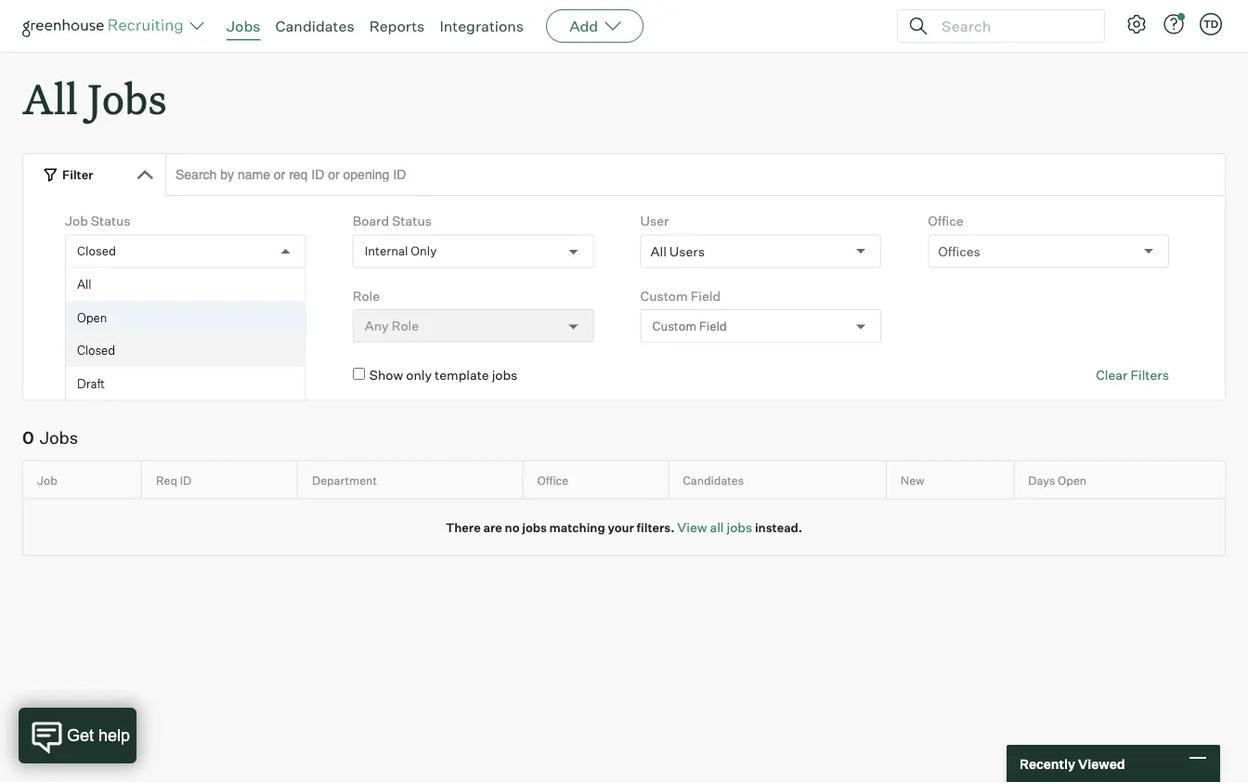 Task type: describe. For each thing, give the bounding box(es) containing it.
1 vertical spatial office
[[538, 473, 569, 488]]

1 horizontal spatial office
[[929, 213, 964, 229]]

0 vertical spatial candidates
[[276, 17, 355, 35]]

0 vertical spatial department
[[65, 288, 139, 304]]

users
[[670, 243, 705, 259]]

view all jobs link
[[678, 519, 753, 535]]

clear filters link
[[1097, 366, 1170, 384]]

there
[[446, 520, 481, 535]]

all users
[[651, 243, 705, 259]]

1 horizontal spatial department
[[312, 473, 377, 488]]

all for all jobs
[[22, 71, 78, 125]]

clear
[[1097, 367, 1128, 383]]

0 vertical spatial field
[[691, 288, 721, 304]]

viewed
[[1079, 756, 1126, 772]]

candidates link
[[276, 17, 355, 35]]

show only template jobs
[[370, 367, 518, 383]]

td button
[[1201, 13, 1223, 35]]

Search by name or req ID or opening ID text field
[[165, 154, 1227, 196]]

jobs inside there are no jobs matching your filters. view all jobs instead.
[[522, 520, 547, 535]]

2 vertical spatial all
[[77, 277, 92, 292]]

only for template
[[406, 367, 432, 383]]

job status
[[65, 213, 131, 229]]

integrations link
[[440, 17, 524, 35]]

all for all users
[[651, 243, 667, 259]]

greenhouse recruiting image
[[22, 15, 190, 37]]

1 closed from the top
[[77, 244, 116, 259]]

jobs right template in the top of the page
[[492, 367, 518, 383]]

jobs link
[[227, 17, 261, 35]]

id
[[180, 473, 192, 488]]

only
[[411, 244, 437, 259]]

days open
[[1029, 473, 1087, 488]]

draft
[[77, 376, 105, 391]]

days
[[1029, 473, 1056, 488]]

2 closed from the top
[[77, 343, 115, 358]]

no
[[505, 520, 520, 535]]

show only jobs i'm following
[[82, 367, 252, 383]]

jobs left i'm
[[147, 367, 173, 383]]

jobs for 0 jobs
[[40, 428, 78, 449]]

filters.
[[637, 520, 675, 535]]

all users option
[[651, 243, 705, 259]]

only for jobs
[[118, 367, 144, 383]]

job for job
[[37, 473, 57, 488]]

role
[[353, 288, 380, 304]]

are
[[484, 520, 503, 535]]

td
[[1204, 18, 1219, 30]]

add button
[[547, 9, 644, 43]]

0 vertical spatial custom
[[641, 288, 688, 304]]

internal
[[365, 244, 408, 259]]

reports link
[[370, 17, 425, 35]]

show for show only jobs i'm following
[[82, 367, 116, 383]]

Search text field
[[938, 13, 1088, 39]]

recently
[[1020, 756, 1076, 772]]

clear filters
[[1097, 367, 1170, 383]]

req
[[156, 473, 178, 488]]

1 vertical spatial custom field
[[653, 319, 727, 334]]

filters
[[1131, 367, 1170, 383]]

template
[[435, 367, 489, 383]]

1 horizontal spatial open
[[1058, 473, 1087, 488]]

board
[[353, 213, 389, 229]]

td button
[[1197, 9, 1227, 39]]

1 horizontal spatial candidates
[[683, 473, 744, 488]]

departments
[[75, 318, 156, 334]]



Task type: locate. For each thing, give the bounding box(es) containing it.
job down filter
[[65, 213, 88, 229]]

all jobs
[[22, 71, 167, 125]]

Show only jobs I'm following checkbox
[[65, 368, 77, 380]]

0
[[22, 428, 34, 449]]

open up show only jobs i'm following option
[[77, 310, 107, 325]]

closed
[[77, 244, 116, 259], [77, 343, 115, 358]]

new
[[901, 473, 925, 488]]

1 only from the left
[[118, 367, 144, 383]]

jobs right no at left bottom
[[522, 520, 547, 535]]

status for job status
[[91, 213, 131, 229]]

Show only template jobs checkbox
[[353, 368, 365, 380]]

custom field down users
[[653, 319, 727, 334]]

0 jobs
[[22, 428, 78, 449]]

2 vertical spatial jobs
[[40, 428, 78, 449]]

job for job status
[[65, 213, 88, 229]]

0 vertical spatial all
[[22, 71, 78, 125]]

1 vertical spatial job
[[37, 473, 57, 488]]

0 horizontal spatial jobs
[[40, 428, 78, 449]]

jobs for all jobs
[[87, 71, 167, 125]]

status
[[91, 213, 131, 229], [392, 213, 432, 229]]

filter
[[62, 167, 93, 182]]

1 horizontal spatial only
[[406, 367, 432, 383]]

all up filter
[[22, 71, 78, 125]]

req id
[[156, 473, 192, 488]]

1 vertical spatial closed
[[77, 343, 115, 358]]

all up departments
[[77, 277, 92, 292]]

custom
[[641, 288, 688, 304], [653, 319, 697, 334]]

closed down departments
[[77, 343, 115, 358]]

jobs
[[147, 367, 173, 383], [492, 367, 518, 383], [727, 519, 753, 535], [522, 520, 547, 535]]

instead.
[[755, 520, 803, 535]]

1 vertical spatial open
[[1058, 473, 1087, 488]]

show right show only jobs i'm following option
[[82, 367, 116, 383]]

1 horizontal spatial job
[[65, 213, 88, 229]]

integrations
[[440, 17, 524, 35]]

all left users
[[651, 243, 667, 259]]

1 horizontal spatial show
[[370, 367, 403, 383]]

2 show from the left
[[370, 367, 403, 383]]

candidates right the jobs link
[[276, 17, 355, 35]]

following
[[197, 367, 252, 383]]

0 vertical spatial closed
[[77, 244, 116, 259]]

only right draft
[[118, 367, 144, 383]]

1 vertical spatial candidates
[[683, 473, 744, 488]]

status up internal only
[[392, 213, 432, 229]]

custom field down all users on the right top of page
[[641, 288, 721, 304]]

all
[[22, 71, 78, 125], [651, 243, 667, 259], [77, 277, 92, 292]]

there are no jobs matching your filters. view all jobs instead.
[[446, 519, 803, 535]]

internal only
[[365, 244, 437, 259]]

closed down job status
[[77, 244, 116, 259]]

2 only from the left
[[406, 367, 432, 383]]

1 vertical spatial department
[[312, 473, 377, 488]]

offices
[[939, 243, 981, 259]]

0 vertical spatial job
[[65, 213, 88, 229]]

show
[[82, 367, 116, 383], [370, 367, 403, 383]]

1 status from the left
[[91, 213, 131, 229]]

1 horizontal spatial status
[[392, 213, 432, 229]]

0 horizontal spatial status
[[91, 213, 131, 229]]

status down filter
[[91, 213, 131, 229]]

user
[[641, 213, 669, 229]]

candidates up view all jobs link
[[683, 473, 744, 488]]

reports
[[370, 17, 425, 35]]

office
[[929, 213, 964, 229], [538, 473, 569, 488]]

i'm
[[176, 367, 194, 383]]

all
[[710, 519, 724, 535]]

1 show from the left
[[82, 367, 116, 383]]

2 horizontal spatial jobs
[[227, 17, 261, 35]]

jobs left the candidates link
[[227, 17, 261, 35]]

only
[[118, 367, 144, 383], [406, 367, 432, 383]]

configure image
[[1126, 13, 1149, 35]]

show right "show only template jobs" option
[[370, 367, 403, 383]]

1 horizontal spatial jobs
[[87, 71, 167, 125]]

2 status from the left
[[392, 213, 432, 229]]

custom down all users on the right top of page
[[641, 288, 688, 304]]

open right days
[[1058, 473, 1087, 488]]

status for board status
[[392, 213, 432, 229]]

show for show only template jobs
[[370, 367, 403, 383]]

jobs right '0'
[[40, 428, 78, 449]]

jobs down greenhouse recruiting image
[[87, 71, 167, 125]]

0 vertical spatial jobs
[[227, 17, 261, 35]]

0 horizontal spatial candidates
[[276, 17, 355, 35]]

custom field
[[641, 288, 721, 304], [653, 319, 727, 334]]

job
[[65, 213, 88, 229], [37, 473, 57, 488]]

0 horizontal spatial job
[[37, 473, 57, 488]]

view
[[678, 519, 708, 535]]

open
[[77, 310, 107, 325], [1058, 473, 1087, 488]]

custom down all users option
[[653, 319, 697, 334]]

jobs right the all
[[727, 519, 753, 535]]

0 vertical spatial open
[[77, 310, 107, 325]]

job down 0 jobs
[[37, 473, 57, 488]]

add
[[570, 17, 599, 35]]

1 vertical spatial field
[[700, 319, 727, 334]]

0 horizontal spatial open
[[77, 310, 107, 325]]

1 vertical spatial custom
[[653, 319, 697, 334]]

1 vertical spatial jobs
[[87, 71, 167, 125]]

board status
[[353, 213, 432, 229]]

field
[[691, 288, 721, 304], [700, 319, 727, 334]]

recently viewed
[[1020, 756, 1126, 772]]

1 vertical spatial all
[[651, 243, 667, 259]]

0 horizontal spatial office
[[538, 473, 569, 488]]

office up offices
[[929, 213, 964, 229]]

0 horizontal spatial only
[[118, 367, 144, 383]]

matching
[[550, 520, 606, 535]]

jobs
[[227, 17, 261, 35], [87, 71, 167, 125], [40, 428, 78, 449]]

department
[[65, 288, 139, 304], [312, 473, 377, 488]]

0 vertical spatial office
[[929, 213, 964, 229]]

office up matching at the bottom left of page
[[538, 473, 569, 488]]

your
[[608, 520, 635, 535]]

0 vertical spatial custom field
[[641, 288, 721, 304]]

only left template in the top of the page
[[406, 367, 432, 383]]

0 horizontal spatial show
[[82, 367, 116, 383]]

0 horizontal spatial department
[[65, 288, 139, 304]]

candidates
[[276, 17, 355, 35], [683, 473, 744, 488]]



Task type: vqa. For each thing, say whether or not it's contained in the screenshot.
Create One! related to Agencies
no



